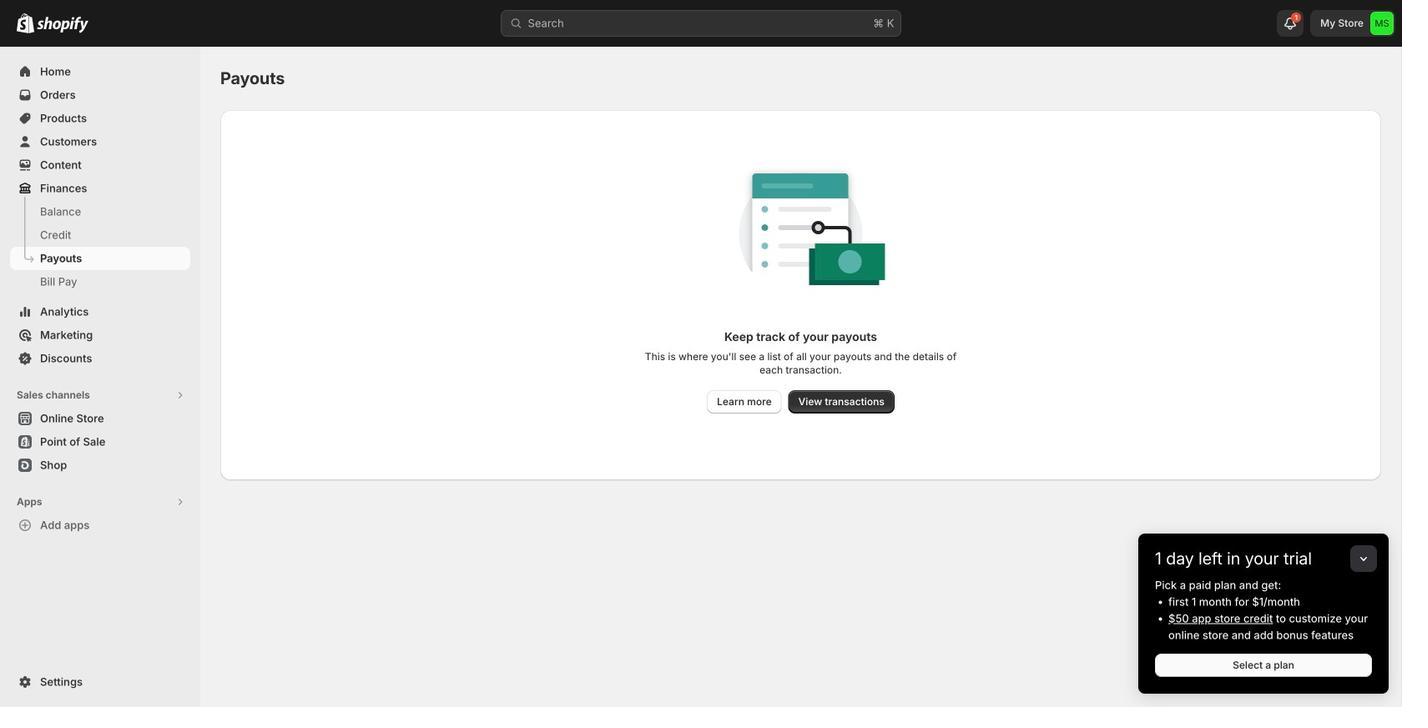 Task type: describe. For each thing, give the bounding box(es) containing it.
shopify image
[[17, 13, 34, 33]]

shopify image
[[37, 16, 88, 33]]



Task type: vqa. For each thing, say whether or not it's contained in the screenshot.
My Store icon
yes



Task type: locate. For each thing, give the bounding box(es) containing it.
my store image
[[1370, 12, 1394, 35]]



